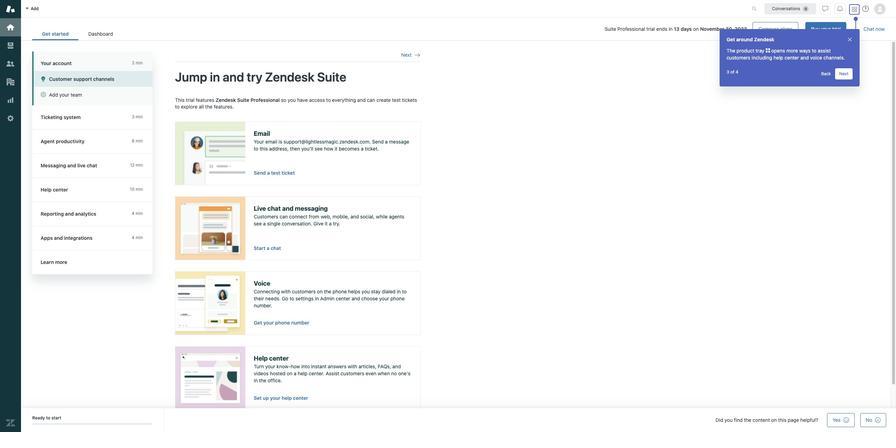 Task type: locate. For each thing, give the bounding box(es) containing it.
tab list containing get started
[[32, 27, 123, 40]]

professional left ends
[[618, 26, 646, 32]]

to up the voice
[[812, 48, 817, 54]]

product
[[737, 48, 755, 54]]

phone left number
[[275, 320, 290, 326]]

zendesk down compare on the top right
[[755, 36, 775, 42]]

2 horizontal spatial trial
[[833, 26, 841, 32]]

1 vertical spatial with
[[348, 364, 357, 370]]

when
[[378, 371, 390, 376]]

try.
[[333, 221, 340, 227]]

your right 'buy'
[[822, 26, 831, 32]]

trial
[[647, 26, 655, 32], [833, 26, 841, 32], [186, 97, 195, 103]]

turn
[[254, 364, 264, 370]]

trial left ends
[[647, 26, 655, 32]]

you right so
[[288, 97, 296, 103]]

1 vertical spatial your
[[254, 139, 264, 145]]

send inside email your email is support@lightlessmagic.zendesk.com. send a message to this address, then you'll see how it becomes a ticket.
[[372, 139, 384, 145]]

articles,
[[359, 364, 377, 370]]

1 vertical spatial suite
[[317, 69, 347, 85]]

in down videos
[[254, 377, 258, 383]]

with up go
[[281, 289, 291, 295]]

professional
[[618, 26, 646, 32], [251, 97, 280, 103]]

your right add
[[59, 92, 69, 98]]

get down number.
[[254, 320, 262, 326]]

0 vertical spatial suite
[[605, 26, 617, 32]]

0 vertical spatial see
[[315, 146, 323, 152]]

0 horizontal spatial see
[[254, 221, 262, 227]]

0 horizontal spatial it
[[325, 221, 328, 227]]

1 horizontal spatial it
[[335, 146, 338, 152]]

can up single
[[280, 214, 288, 220]]

helpful?
[[801, 417, 819, 423]]

close image
[[848, 37, 853, 42]]

1 vertical spatial help
[[298, 371, 308, 376]]

0 horizontal spatial next
[[401, 52, 412, 58]]

2 horizontal spatial you
[[725, 417, 733, 423]]

message
[[389, 139, 410, 145]]

0 horizontal spatial send
[[254, 170, 266, 176]]

the right all
[[205, 104, 213, 110]]

chat now
[[864, 26, 885, 32]]

your right up
[[270, 395, 281, 401]]

trial inside 'buy your trial' button
[[833, 26, 841, 32]]

1 horizontal spatial send
[[372, 139, 384, 145]]

channels.
[[824, 55, 846, 61]]

region containing email
[[175, 97, 421, 421]]

set up your help center
[[254, 395, 308, 401]]

1 horizontal spatial your
[[254, 139, 264, 145]]

it
[[335, 146, 338, 152], [325, 221, 328, 227]]

in
[[669, 26, 673, 32], [210, 69, 220, 85], [397, 289, 401, 295], [315, 296, 319, 302], [254, 377, 258, 383]]

customers up settings
[[292, 289, 316, 295]]

center down helps
[[336, 296, 351, 302]]

the right find
[[744, 417, 752, 423]]

agents
[[389, 214, 405, 220]]

chat now button
[[859, 22, 891, 36]]

suite inside section
[[605, 26, 617, 32]]

0 horizontal spatial with
[[281, 289, 291, 295]]

0 vertical spatial send
[[372, 139, 384, 145]]

test right create at the left of the page
[[392, 97, 401, 103]]

a left message
[[385, 139, 388, 145]]

you'll
[[302, 146, 314, 152]]

get for get your phone number
[[254, 320, 262, 326]]

tab list
[[32, 27, 123, 40]]

how
[[324, 146, 334, 152], [291, 364, 300, 370]]

1 horizontal spatial suite
[[317, 69, 347, 85]]

trial up explore at top
[[186, 97, 195, 103]]

no
[[866, 417, 873, 423]]

can inside the live chat and messaging customers can connect from web, mobile, and social, while agents see a single conversation. give it a try.
[[280, 214, 288, 220]]

the inside voice connecting with customers on the phone helps you stay dialed in to their needs. go to settings in admin center and choose your phone number.
[[324, 289, 331, 295]]

zendesk up features.
[[216, 97, 236, 103]]

compare plans button
[[753, 22, 799, 36]]

0 horizontal spatial can
[[280, 214, 288, 220]]

content-title region
[[175, 69, 420, 85]]

1 vertical spatial chat
[[271, 245, 281, 251]]

help right up
[[282, 395, 292, 401]]

get help image
[[863, 6, 869, 12]]

0 vertical spatial your
[[41, 60, 51, 66]]

1 horizontal spatial professional
[[618, 26, 646, 32]]

0 vertical spatial with
[[281, 289, 291, 295]]

and inside opens more ways to assist customers including help center and voice channels.
[[801, 55, 809, 61]]

content
[[753, 417, 770, 423]]

email
[[254, 130, 270, 137]]

jump
[[175, 69, 207, 85]]

and up 'no'
[[393, 364, 401, 370]]

1 horizontal spatial next button
[[836, 68, 853, 80]]

0 vertical spatial zendesk
[[755, 36, 775, 42]]

0 vertical spatial how
[[324, 146, 334, 152]]

with inside voice connecting with customers on the phone helps you stay dialed in to their needs. go to settings in admin center and choose your phone number.
[[281, 289, 291, 295]]

in right jump
[[210, 69, 220, 85]]

the down videos
[[259, 377, 267, 383]]

find
[[734, 417, 743, 423]]

1 horizontal spatial trial
[[647, 26, 655, 32]]

2 horizontal spatial customers
[[727, 55, 751, 61]]

trial for professional
[[647, 26, 655, 32]]

customers down product
[[727, 55, 751, 61]]

2 vertical spatial customers
[[341, 371, 365, 376]]

on inside section
[[694, 26, 699, 32]]

this down email
[[260, 146, 268, 152]]

you right did
[[725, 417, 733, 423]]

0 vertical spatial test
[[392, 97, 401, 103]]

center up know-
[[269, 355, 289, 362]]

example of conversation inside of messaging and the customer is asking the agent about changing the size of the retail order. image
[[175, 197, 246, 260]]

footer
[[21, 408, 897, 432]]

on right days
[[694, 26, 699, 32]]

it down support@lightlessmagic.zendesk.com.
[[335, 146, 338, 152]]

0 horizontal spatial next button
[[401, 52, 420, 58]]

on down know-
[[287, 371, 293, 376]]

create
[[377, 97, 391, 103]]

you for did
[[725, 417, 733, 423]]

chat right start at the left
[[271, 245, 281, 251]]

add your team
[[49, 92, 82, 98]]

chat
[[268, 205, 281, 212], [271, 245, 281, 251]]

heading
[[32, 105, 160, 130], [32, 130, 160, 154], [32, 154, 160, 178], [32, 178, 160, 202], [32, 202, 160, 226], [32, 226, 160, 250], [32, 250, 160, 275]]

1 horizontal spatial see
[[315, 146, 323, 152]]

phone up admin at left
[[333, 289, 347, 295]]

zendesk
[[755, 36, 775, 42], [265, 69, 315, 85], [216, 97, 236, 103]]

of
[[731, 69, 735, 75]]

the
[[205, 104, 213, 110], [324, 289, 331, 295], [259, 377, 267, 383], [744, 417, 752, 423]]

2 horizontal spatial get
[[727, 36, 735, 42]]

7 heading from the top
[[32, 250, 160, 275]]

2 vertical spatial you
[[725, 417, 733, 423]]

this
[[175, 97, 185, 103]]

your down "dialed"
[[379, 296, 389, 302]]

to down email
[[254, 146, 258, 152]]

customers down articles,
[[341, 371, 365, 376]]

this left page
[[779, 417, 787, 423]]

to right "dialed"
[[402, 289, 407, 295]]

1 horizontal spatial with
[[348, 364, 357, 370]]

2 horizontal spatial suite
[[605, 26, 617, 32]]

this
[[260, 146, 268, 152], [779, 417, 787, 423]]

0 horizontal spatial you
[[288, 97, 296, 103]]

customer
[[49, 76, 72, 82]]

get inside dialog
[[727, 36, 735, 42]]

with
[[281, 289, 291, 295], [348, 364, 357, 370]]

30,
[[726, 26, 734, 32]]

start
[[51, 415, 61, 421]]

customers
[[254, 214, 278, 220]]

explore
[[181, 104, 198, 110]]

your inside 'buy your trial' button
[[822, 26, 831, 32]]

0 horizontal spatial get
[[42, 31, 50, 37]]

ends
[[657, 26, 668, 32]]

on inside voice connecting with customers on the phone helps you stay dialed in to their needs. go to settings in admin center and choose your phone number.
[[317, 289, 323, 295]]

add
[[49, 92, 58, 98]]

your left account
[[41, 60, 51, 66]]

buy your trial
[[812, 26, 841, 32]]

1 horizontal spatial phone
[[333, 289, 347, 295]]

reporting image
[[6, 96, 15, 105]]

0 horizontal spatial this
[[260, 146, 268, 152]]

help inside help center turn your know-how into instant answers with articles, faqs, and videos hosted on a help center. assist customers even when no one's in the office.
[[298, 371, 308, 376]]

your down email
[[254, 139, 264, 145]]

0 horizontal spatial test
[[271, 170, 280, 176]]

with left articles,
[[348, 364, 357, 370]]

get for get started
[[42, 31, 50, 37]]

3
[[727, 69, 730, 75]]

0 horizontal spatial your
[[41, 60, 51, 66]]

1 vertical spatial test
[[271, 170, 280, 176]]

send left ticket
[[254, 170, 266, 176]]

test left ticket
[[271, 170, 280, 176]]

and inside voice connecting with customers on the phone helps you stay dialed in to their needs. go to settings in admin center and choose your phone number.
[[352, 296, 360, 302]]

is
[[279, 139, 282, 145]]

professional inside section
[[618, 26, 646, 32]]

center inside button
[[293, 395, 308, 401]]

your up the "hosted"
[[265, 364, 275, 370]]

help down into
[[298, 371, 308, 376]]

account
[[53, 60, 72, 66]]

1 vertical spatial it
[[325, 221, 328, 227]]

the inside help center turn your know-how into instant answers with articles, faqs, and videos hosted on a help center. assist customers even when no one's in the office.
[[259, 377, 267, 383]]

customers inside help center turn your know-how into instant answers with articles, faqs, and videos hosted on a help center. assist customers even when no one's in the office.
[[341, 371, 365, 376]]

region
[[175, 97, 421, 421]]

1 horizontal spatial zendesk
[[265, 69, 315, 85]]

0 horizontal spatial help
[[282, 395, 292, 401]]

to down this at the top left of page
[[175, 104, 180, 110]]

0 horizontal spatial suite
[[237, 97, 249, 103]]

now
[[876, 26, 885, 32]]

instant
[[311, 364, 327, 370]]

0 vertical spatial chat
[[268, 205, 281, 212]]

see down 'customers'
[[254, 221, 262, 227]]

1 vertical spatial you
[[362, 289, 370, 295]]

trial right 'buy'
[[833, 26, 841, 32]]

get down 30,
[[727, 36, 735, 42]]

1 horizontal spatial test
[[392, 97, 401, 103]]

no
[[391, 371, 397, 376]]

the inside so you have access to everything and can create test tickets to explore all the features.
[[205, 104, 213, 110]]

the up admin at left
[[324, 289, 331, 295]]

your inside voice connecting with customers on the phone helps you stay dialed in to their needs. go to settings in admin center and choose your phone number.
[[379, 296, 389, 302]]

trial for your
[[833, 26, 841, 32]]

1 horizontal spatial next
[[840, 71, 849, 76]]

0 vertical spatial next button
[[401, 52, 420, 58]]

example of how the agent accepts an incoming phone call as well as how to log the details of the call. image
[[175, 272, 246, 335]]

get for get around zendesk
[[727, 36, 735, 42]]

test
[[392, 97, 401, 103], [271, 170, 280, 176]]

0 vertical spatial you
[[288, 97, 296, 103]]

send a test ticket link
[[254, 170, 295, 176]]

how left into
[[291, 364, 300, 370]]

help
[[254, 355, 268, 362]]

chat up 'customers'
[[268, 205, 281, 212]]

organizations image
[[6, 77, 15, 87]]

1 horizontal spatial customers
[[341, 371, 365, 376]]

professional left so
[[251, 97, 280, 103]]

and right everything on the top left
[[357, 97, 366, 103]]

0 vertical spatial professional
[[618, 26, 646, 32]]

it inside email your email is support@lightlessmagic.zendesk.com. send a message to this address, then you'll see how it becomes a ticket.
[[335, 146, 338, 152]]

your account heading
[[32, 51, 153, 71]]

1 horizontal spatial help
[[298, 371, 308, 376]]

1 heading from the top
[[32, 105, 160, 130]]

1 vertical spatial how
[[291, 364, 300, 370]]

in left 13
[[669, 26, 673, 32]]

get started
[[42, 31, 69, 37]]

it down web,
[[325, 221, 328, 227]]

and left try
[[223, 69, 244, 85]]

customer support channels
[[49, 76, 114, 82]]

0 vertical spatial this
[[260, 146, 268, 152]]

you inside voice connecting with customers on the phone helps you stay dialed in to their needs. go to settings in admin center and choose your phone number.
[[362, 289, 370, 295]]

0 vertical spatial customers
[[727, 55, 751, 61]]

next
[[401, 52, 412, 58], [840, 71, 849, 76]]

stay
[[371, 289, 381, 295]]

center inside help center turn your know-how into instant answers with articles, faqs, and videos hosted on a help center. assist customers even when no one's in the office.
[[269, 355, 289, 362]]

your account
[[41, 60, 72, 66]]

videos
[[254, 371, 269, 376]]

0 vertical spatial next
[[401, 52, 412, 58]]

connecting
[[254, 289, 280, 295]]

see
[[315, 146, 323, 152], [254, 221, 262, 227]]

1 vertical spatial send
[[254, 170, 266, 176]]

dashboard tab
[[79, 27, 123, 40]]

1 vertical spatial customers
[[292, 289, 316, 295]]

can
[[367, 97, 375, 103], [280, 214, 288, 220]]

center down more
[[785, 55, 800, 61]]

suite professional trial ends in 13 days on november 30, 2023
[[605, 26, 747, 32]]

started
[[52, 31, 69, 37]]

your inside the set up your help center button
[[270, 395, 281, 401]]

center down into
[[293, 395, 308, 401]]

help down opens
[[774, 55, 784, 61]]

1 horizontal spatial how
[[324, 146, 334, 152]]

customers
[[727, 55, 751, 61], [292, 289, 316, 295], [341, 371, 365, 376]]

section
[[128, 22, 847, 36]]

send
[[372, 139, 384, 145], [254, 170, 266, 176]]

up
[[263, 395, 269, 401]]

assist
[[818, 48, 831, 54]]

you inside so you have access to everything and can create test tickets to explore all the features.
[[288, 97, 296, 103]]

1 vertical spatial this
[[779, 417, 787, 423]]

and down helps
[[352, 296, 360, 302]]

zendesk up so
[[265, 69, 315, 85]]

1 vertical spatial next
[[840, 71, 849, 76]]

compare
[[759, 26, 780, 32]]

social,
[[360, 214, 375, 220]]

and down ways
[[801, 55, 809, 61]]

2 horizontal spatial phone
[[391, 296, 405, 302]]

center.
[[309, 371, 325, 376]]

a right the "hosted"
[[294, 371, 297, 376]]

0 horizontal spatial customers
[[292, 289, 316, 295]]

0 horizontal spatial trial
[[186, 97, 195, 103]]

center inside opens more ways to assist customers including help center and voice channels.
[[785, 55, 800, 61]]

1 vertical spatial can
[[280, 214, 288, 220]]

0 horizontal spatial zendesk
[[216, 97, 236, 103]]

1 horizontal spatial you
[[362, 289, 370, 295]]

and inside help center turn your know-how into instant answers with articles, faqs, and videos hosted on a help center. assist customers even when no one's in the office.
[[393, 364, 401, 370]]

2 vertical spatial help
[[282, 395, 292, 401]]

1 vertical spatial zendesk
[[265, 69, 315, 85]]

1 horizontal spatial this
[[779, 417, 787, 423]]

2 horizontal spatial zendesk
[[755, 36, 775, 42]]

customers inside opens more ways to assist customers including help center and voice channels.
[[727, 55, 751, 61]]

can left create at the left of the page
[[367, 97, 375, 103]]

number
[[291, 320, 310, 326]]

0 horizontal spatial phone
[[275, 320, 290, 326]]

1 vertical spatial professional
[[251, 97, 280, 103]]

email
[[265, 139, 277, 145]]

phone down "dialed"
[[391, 296, 405, 302]]

then
[[290, 146, 300, 152]]

2 vertical spatial phone
[[275, 320, 290, 326]]

admin
[[320, 296, 335, 302]]

november
[[701, 26, 725, 32]]

1 horizontal spatial can
[[367, 97, 375, 103]]

0 horizontal spatial how
[[291, 364, 300, 370]]

how down support@lightlessmagic.zendesk.com.
[[324, 146, 334, 152]]

did you find the content on this page helpful?
[[716, 417, 819, 423]]

access
[[309, 97, 325, 103]]

2 horizontal spatial help
[[774, 55, 784, 61]]

zendesk inside dialog
[[755, 36, 775, 42]]

1 horizontal spatial get
[[254, 320, 262, 326]]

customers image
[[6, 59, 15, 68]]

a right start at the left
[[267, 245, 270, 251]]

2 vertical spatial zendesk
[[216, 97, 236, 103]]

0 vertical spatial help
[[774, 55, 784, 61]]

see down support@lightlessmagic.zendesk.com.
[[315, 146, 323, 152]]

settings
[[296, 296, 314, 302]]

the product tray
[[727, 48, 766, 54]]

zendesk support image
[[6, 5, 15, 14]]

you up choose
[[362, 289, 370, 295]]

0 vertical spatial can
[[367, 97, 375, 103]]

this inside email your email is support@lightlessmagic.zendesk.com. send a message to this address, then you'll see how it becomes a ticket.
[[260, 146, 268, 152]]

team
[[71, 92, 82, 98]]

get inside tab list
[[42, 31, 50, 37]]

0 vertical spatial it
[[335, 146, 338, 152]]

on up admin at left
[[317, 289, 323, 295]]

get left started
[[42, 31, 50, 37]]

chat inside the live chat and messaging customers can connect from web, mobile, and social, while agents see a single conversation. give it a try.
[[268, 205, 281, 212]]

and up connect
[[282, 205, 294, 212]]

1 vertical spatial see
[[254, 221, 262, 227]]

send up ticket. at left top
[[372, 139, 384, 145]]

your inside email your email is support@lightlessmagic.zendesk.com. send a message to this address, then you'll see how it becomes a ticket.
[[254, 139, 264, 145]]

2 vertical spatial suite
[[237, 97, 249, 103]]



Task type: describe. For each thing, give the bounding box(es) containing it.
and left social,
[[351, 214, 359, 220]]

opens
[[772, 48, 786, 54]]

chat
[[864, 26, 875, 32]]

center inside voice connecting with customers on the phone helps you stay dialed in to their needs. go to settings in admin center and choose your phone number.
[[336, 296, 351, 302]]

channels
[[93, 76, 114, 82]]

how inside email your email is support@lightlessmagic.zendesk.com. send a message to this address, then you'll see how it becomes a ticket.
[[324, 146, 334, 152]]

page
[[788, 417, 800, 423]]

a inside start a chat button
[[267, 245, 270, 251]]

start a chat button
[[254, 245, 281, 251]]

answers
[[328, 364, 347, 370]]

this trial features zendesk suite professional
[[175, 97, 280, 103]]

zendesk inside content-title region
[[265, 69, 315, 85]]

ticket
[[282, 170, 295, 176]]

plans
[[781, 26, 793, 32]]

conversation.
[[282, 221, 312, 227]]

zendesk products image
[[853, 7, 857, 12]]

did
[[716, 417, 724, 423]]

ready to start
[[32, 415, 61, 421]]

see inside email your email is support@lightlessmagic.zendesk.com. send a message to this address, then you'll see how it becomes a ticket.
[[315, 146, 323, 152]]

no button
[[861, 413, 887, 427]]

a down 'customers'
[[263, 221, 266, 227]]

features.
[[214, 104, 234, 110]]

start a chat
[[254, 245, 281, 251]]

including
[[752, 55, 773, 61]]

1 vertical spatial next button
[[836, 68, 853, 80]]

set up your help center button
[[254, 395, 308, 401]]

helps
[[348, 289, 361, 295]]

suite inside content-title region
[[317, 69, 347, 85]]

set
[[254, 395, 262, 401]]

live chat and messaging customers can connect from web, mobile, and social, while agents see a single conversation. give it a try.
[[254, 205, 405, 227]]

customer support channels button
[[34, 71, 153, 87]]

0 vertical spatial phone
[[333, 289, 347, 295]]

dialed
[[382, 289, 396, 295]]

3 of 4 back
[[727, 69, 831, 76]]

see inside the live chat and messaging customers can connect from web, mobile, and social, while agents see a single conversation. give it a try.
[[254, 221, 262, 227]]

your inside heading
[[41, 60, 51, 66]]

a left ticket
[[267, 170, 270, 176]]

from
[[309, 214, 319, 220]]

help center turn your know-how into instant answers with articles, faqs, and videos hosted on a help center. assist customers even when no one's in the office.
[[254, 355, 411, 383]]

and inside content-title region
[[223, 69, 244, 85]]

ticket.
[[365, 146, 379, 152]]

the
[[727, 48, 736, 54]]

have
[[297, 97, 308, 103]]

your inside help center turn your know-how into instant answers with articles, faqs, and videos hosted on a help center. assist customers even when no one's in the office.
[[265, 364, 275, 370]]

single
[[267, 221, 281, 227]]

13
[[674, 26, 680, 32]]

mobile,
[[333, 214, 349, 220]]

your inside "add your team" button
[[59, 92, 69, 98]]

main element
[[0, 0, 21, 432]]

hosted
[[270, 371, 286, 376]]

to inside opens more ways to assist customers including help center and voice channels.
[[812, 48, 817, 54]]

to inside email your email is support@lightlessmagic.zendesk.com. send a message to this address, then you'll see how it becomes a ticket.
[[254, 146, 258, 152]]

on inside help center turn your know-how into instant answers with articles, faqs, and videos hosted on a help center. assist customers even when no one's in the office.
[[287, 371, 293, 376]]

and inside so you have access to everything and can create test tickets to explore all the features.
[[357, 97, 366, 103]]

in inside help center turn your know-how into instant answers with articles, faqs, and videos hosted on a help center. assist customers even when no one's in the office.
[[254, 377, 258, 383]]

chat inside start a chat button
[[271, 245, 281, 251]]

you for so
[[288, 97, 296, 103]]

all
[[199, 104, 204, 110]]

admin image
[[6, 114, 15, 123]]

1 vertical spatial phone
[[391, 296, 405, 302]]

send a test ticket
[[254, 170, 295, 176]]

test inside so you have access to everything and can create test tickets to explore all the features.
[[392, 97, 401, 103]]

next inside get around zendesk dialog
[[840, 71, 849, 76]]

around
[[737, 36, 753, 42]]

even
[[366, 371, 377, 376]]

ways
[[800, 48, 811, 54]]

on right content
[[772, 417, 777, 423]]

2 min
[[132, 60, 143, 65]]

in inside section
[[669, 26, 673, 32]]

zendesk image
[[6, 419, 15, 428]]

number.
[[254, 302, 272, 308]]

example of a help center article. image
[[175, 347, 246, 410]]

a inside help center turn your know-how into instant answers with articles, faqs, and videos hosted on a help center. assist customers even when no one's in the office.
[[294, 371, 297, 376]]

in inside content-title region
[[210, 69, 220, 85]]

views image
[[6, 41, 15, 50]]

it inside the live chat and messaging customers can connect from web, mobile, and social, while agents see a single conversation. give it a try.
[[325, 221, 328, 227]]

buy
[[812, 26, 820, 32]]

dashboard
[[88, 31, 113, 37]]

customers inside voice connecting with customers on the phone helps you stay dialed in to their needs. go to settings in admin center and choose your phone number.
[[292, 289, 316, 295]]

get your phone number link
[[254, 320, 310, 326]]

in left admin at left
[[315, 296, 319, 302]]

voice
[[811, 55, 823, 61]]

faqs,
[[378, 364, 391, 370]]

a left ticket. at left top
[[361, 146, 364, 152]]

in right "dialed"
[[397, 289, 401, 295]]

6 heading from the top
[[32, 226, 160, 250]]

to right go
[[290, 296, 294, 302]]

get around zendesk
[[727, 36, 775, 42]]

section containing suite professional trial ends in
[[128, 22, 847, 36]]

back button
[[818, 68, 836, 80]]

your down number.
[[264, 320, 274, 326]]

min
[[136, 60, 143, 65]]

start
[[254, 245, 266, 251]]

more
[[787, 48, 798, 54]]

voice
[[254, 280, 270, 287]]

2 heading from the top
[[32, 130, 160, 154]]

November 30, 2023 text field
[[701, 26, 747, 32]]

4 heading from the top
[[32, 178, 160, 202]]

into
[[302, 364, 310, 370]]

add your team button
[[34, 87, 153, 103]]

know-
[[277, 364, 291, 370]]

try
[[247, 69, 263, 85]]

to left start
[[46, 415, 50, 421]]

conversations button
[[765, 3, 817, 14]]

their
[[254, 296, 264, 302]]

email your email is support@lightlessmagic.zendesk.com. send a message to this address, then you'll see how it becomes a ticket.
[[254, 130, 410, 152]]

example of email conversation inside of the ticketing system and the customer is asking the agent about reimbursement policy. image
[[175, 122, 246, 185]]

0 horizontal spatial professional
[[251, 97, 280, 103]]

get started image
[[6, 23, 15, 32]]

with inside help center turn your know-how into instant answers with articles, faqs, and videos hosted on a help center. assist customers even when no one's in the office.
[[348, 364, 357, 370]]

jump in and try zendesk suite
[[175, 69, 347, 85]]

voice connecting with customers on the phone helps you stay dialed in to their needs. go to settings in admin center and choose your phone number.
[[254, 280, 407, 308]]

help inside button
[[282, 395, 292, 401]]

how inside help center turn your know-how into instant answers with articles, faqs, and videos hosted on a help center. assist customers even when no one's in the office.
[[291, 364, 300, 370]]

days
[[681, 26, 692, 32]]

a left try.
[[329, 221, 332, 227]]

2023
[[735, 26, 747, 32]]

ready
[[32, 415, 45, 421]]

needs.
[[266, 296, 281, 302]]

5 heading from the top
[[32, 202, 160, 226]]

3 heading from the top
[[32, 154, 160, 178]]

footer containing did you find the content on this page helpful?
[[21, 408, 897, 432]]

messaging
[[295, 205, 328, 212]]

everything
[[332, 97, 356, 103]]

get around zendesk dialog
[[720, 29, 860, 87]]

support
[[73, 76, 92, 82]]

can inside so you have access to everything and can create test tickets to explore all the features.
[[367, 97, 375, 103]]

choose
[[362, 296, 378, 302]]

go
[[282, 296, 289, 302]]

opens more ways to assist customers including help center and voice channels.
[[727, 48, 846, 61]]

conversations
[[773, 6, 801, 11]]

help inside opens more ways to assist customers including help center and voice channels.
[[774, 55, 784, 61]]

progress-bar progress bar
[[32, 424, 153, 425]]

to right access
[[326, 97, 331, 103]]



Task type: vqa. For each thing, say whether or not it's contained in the screenshot.
Format Text image
no



